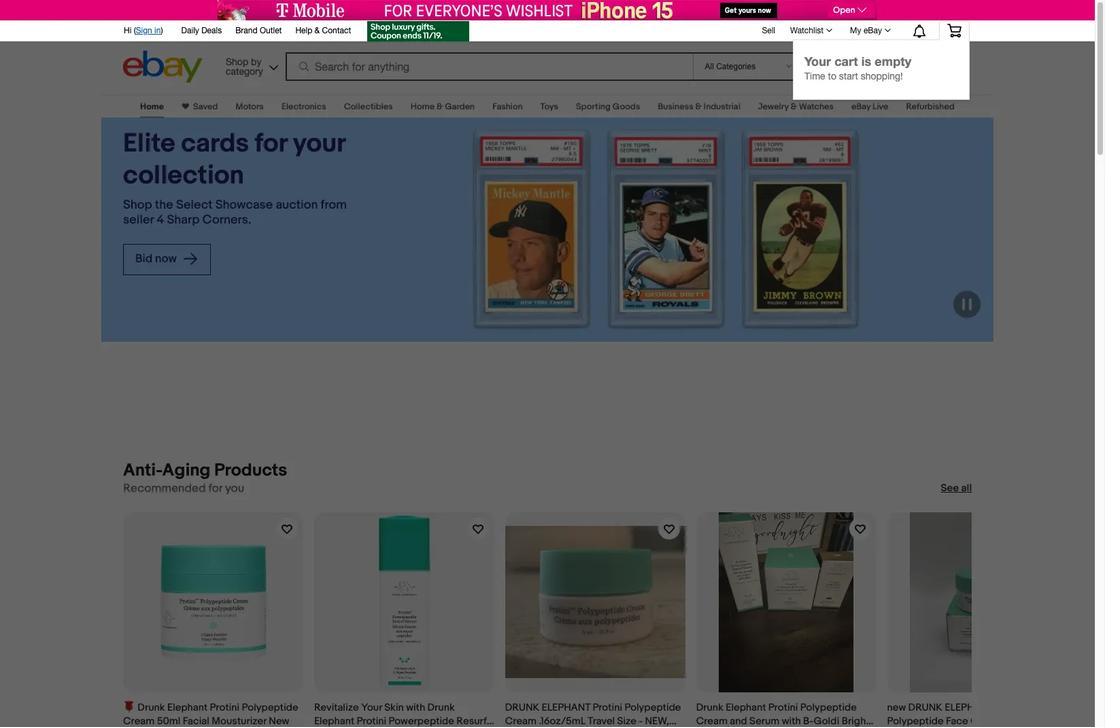 Task type: locate. For each thing, give the bounding box(es) containing it.
polypeptide up goldi
[[800, 702, 857, 715]]

again
[[867, 142, 888, 152]]

3 cream from the left
[[696, 715, 728, 728]]

brand outlet link
[[235, 24, 282, 39]]

None submit
[[807, 52, 921, 81]]

0 horizontal spatial with
[[406, 702, 425, 715]]

0 horizontal spatial home
[[140, 101, 164, 112]]

2 cream from the left
[[505, 715, 537, 728]]

1 horizontal spatial home
[[411, 101, 435, 112]]

for down motors link
[[255, 128, 287, 160]]

business & industrial link
[[658, 101, 740, 112]]

watchlist link
[[783, 22, 839, 39], [847, 99, 970, 118]]

1 vertical spatial shop
[[123, 198, 152, 213]]

in
[[154, 26, 161, 35]]

motors link
[[236, 101, 264, 112]]

cream down the 🌹 at the left bottom of page
[[123, 715, 155, 728]]

my down open button
[[850, 26, 861, 35]]

skin
[[384, 702, 404, 715]]

ebay right the
[[867, 275, 885, 285]]

sporting
[[576, 101, 611, 112]]

saved link
[[189, 101, 218, 112]]

0 horizontal spatial shop
[[123, 198, 152, 213]]

2 horizontal spatial elephant
[[726, 702, 766, 715]]

cream right the face
[[971, 715, 1002, 728]]

watchlist up 'purchase'
[[851, 104, 884, 114]]

all
[[961, 482, 972, 495]]

ebay inside elite cards for your collection main content
[[851, 101, 871, 112]]

1 drunk from the left
[[138, 702, 165, 715]]

1 vertical spatial for
[[208, 482, 222, 496]]

🌹 drunk elephant protini polypeptide cream 50ml facial mousturizer new link
[[123, 513, 303, 728]]

saved inside the saved searches link
[[851, 180, 874, 190]]

shop inside shop by category
[[226, 56, 248, 67]]

with inside revitalize your skin with drunk elephant protini powerpeptide resur
[[406, 702, 425, 715]]

1 horizontal spatial for
[[255, 128, 287, 160]]

protini inside revitalize your skin with drunk elephant protini powerpeptide resur
[[357, 715, 386, 728]]

1 horizontal spatial drunk
[[908, 702, 943, 715]]

now
[[155, 252, 177, 266]]

4 cream from the left
[[971, 715, 1002, 728]]

1 elephant from the left
[[542, 702, 590, 715]]

cream left .16oz/5ml
[[505, 715, 537, 728]]

my garage
[[851, 218, 891, 228]]

travel
[[588, 715, 615, 728]]

1 drunk from the left
[[505, 702, 539, 715]]

home for home & garden
[[411, 101, 435, 112]]

0 horizontal spatial watchlist
[[790, 26, 824, 35]]

saved for saved sellers
[[851, 199, 874, 209]]

2 drunk from the left
[[908, 702, 943, 715]]

ebay
[[864, 26, 882, 35], [851, 101, 871, 112], [867, 275, 885, 285]]

recently
[[851, 66, 883, 75]]

shop left the by
[[226, 56, 248, 67]]

shop
[[226, 56, 248, 67], [123, 198, 152, 213]]

the ebay vault
[[851, 275, 905, 285]]

0 vertical spatial watchlist link
[[783, 22, 839, 39]]

2 vertical spatial saved
[[851, 199, 874, 209]]

recommended for you
[[123, 482, 244, 496]]

shop up seller
[[123, 198, 152, 213]]

with inside drunk elephant protini polypeptide cream and serum with b-goldi brigh
[[782, 715, 801, 728]]

motors
[[236, 101, 264, 112]]

0 horizontal spatial drunk
[[138, 702, 165, 715]]

sporting goods link
[[576, 101, 640, 112]]

elephant inside drunk elephant protini polypeptide cream and serum with b-goldi brigh
[[726, 702, 766, 715]]

purchase
[[851, 123, 885, 133]]

hi
[[124, 26, 131, 35]]

0 horizontal spatial for
[[208, 482, 222, 496]]

saved inside elite cards for your collection main content
[[193, 101, 218, 112]]

1 horizontal spatial drunk
[[427, 702, 455, 715]]

0 horizontal spatial drunk
[[505, 702, 539, 715]]

select
[[176, 198, 213, 213]]

electronics link
[[281, 101, 326, 112]]

with left b- on the bottom of the page
[[782, 715, 801, 728]]

& right jewelry
[[791, 101, 797, 112]]

0 vertical spatial saved
[[193, 101, 218, 112]]

new
[[887, 702, 906, 715]]

polypeptide inside 🌹 drunk elephant protini polypeptide cream 50ml facial mousturizer new
[[242, 702, 298, 715]]

saved up my garage
[[851, 199, 874, 209]]

corners.
[[202, 213, 251, 228]]

drunk inside drunk elephant protini polypeptide cream and serum with b-goldi brigh
[[696, 702, 723, 715]]

3 drunk from the left
[[696, 702, 723, 715]]

1 vertical spatial my
[[851, 218, 862, 228]]

1 horizontal spatial watchlist link
[[847, 99, 970, 118]]

elephant inside drunk elephant protini polypeptide cream .16oz/5ml travel size - new
[[542, 702, 590, 715]]

1 horizontal spatial elephant
[[314, 715, 354, 728]]

elephant inside 🌹 drunk elephant protini polypeptide cream 50ml facial mousturizer new
[[167, 702, 208, 715]]

my inside my garage link
[[851, 218, 862, 228]]

my left garage
[[851, 218, 862, 228]]

ebay for the
[[867, 275, 885, 285]]

refurbished
[[906, 101, 955, 112]]

1 horizontal spatial elephant
[[945, 702, 994, 715]]

messages
[[851, 237, 888, 247]]

2 elephant from the left
[[945, 702, 994, 715]]

sign in link
[[136, 26, 161, 35]]

0 vertical spatial my
[[850, 26, 861, 35]]

business
[[658, 101, 693, 112]]

1 horizontal spatial with
[[782, 715, 801, 728]]

2 horizontal spatial drunk
[[696, 702, 723, 715]]

1 home from the left
[[140, 101, 164, 112]]

from
[[321, 198, 347, 213]]

ebay left live on the right of the page
[[851, 101, 871, 112]]

& right help
[[315, 26, 320, 35]]

for inside recommended for you element
[[208, 482, 222, 496]]

business & industrial
[[658, 101, 740, 112]]

(
[[134, 26, 136, 35]]

1 horizontal spatial shop
[[226, 56, 248, 67]]

0 vertical spatial shop
[[226, 56, 248, 67]]

collection beta
[[851, 256, 906, 266]]

& left garden at the left
[[437, 101, 443, 112]]

0 vertical spatial watchlist
[[790, 26, 824, 35]]

1 vertical spatial ebay
[[851, 101, 871, 112]]

the ebay vault link
[[847, 271, 970, 290]]

face
[[946, 715, 968, 728]]

goods
[[613, 101, 640, 112]]

recently viewed link
[[847, 61, 970, 80]]

cream left and
[[696, 715, 728, 728]]

my for my garage
[[851, 218, 862, 228]]

home up elite
[[140, 101, 164, 112]]

& right business
[[695, 101, 702, 112]]

auction
[[276, 198, 318, 213]]

1 vertical spatial watchlist link
[[847, 99, 970, 118]]

saved
[[193, 101, 218, 112], [851, 180, 874, 190], [851, 199, 874, 209]]

polypeptide down new
[[887, 715, 944, 728]]

your
[[361, 702, 382, 715]]

jewelry & watches
[[758, 101, 834, 112]]

daily deals
[[181, 26, 222, 35]]

for
[[255, 128, 287, 160], [208, 482, 222, 496]]

watchlist right sell
[[790, 26, 824, 35]]

ebay live
[[851, 101, 888, 112]]

0 vertical spatial for
[[255, 128, 287, 160]]

saved up the cards
[[193, 101, 218, 112]]

my garage link
[[847, 214, 970, 233]]

powerpeptide
[[389, 715, 454, 728]]

jewelry & watches link
[[758, 101, 834, 112]]

with up powerpeptide
[[406, 702, 425, 715]]

elite
[[123, 128, 175, 160]]

0 horizontal spatial elephant
[[542, 702, 590, 715]]

home
[[140, 101, 164, 112], [411, 101, 435, 112]]

1 vertical spatial with
[[782, 715, 801, 728]]

ebay down open button
[[864, 26, 882, 35]]

beta
[[890, 256, 906, 266]]

2 home from the left
[[411, 101, 435, 112]]

elephant inside revitalize your skin with drunk elephant protini powerpeptide resur
[[314, 715, 354, 728]]

elephant up facial
[[167, 702, 208, 715]]

saved sellers link
[[847, 195, 970, 214]]

polypeptide up new
[[242, 702, 298, 715]]

saved inside saved sellers link
[[851, 199, 874, 209]]

help & contact
[[295, 26, 351, 35]]

drunk right new
[[908, 702, 943, 715]]

0 vertical spatial with
[[406, 702, 425, 715]]

travel
[[1004, 715, 1040, 728]]

showcase
[[215, 198, 273, 213]]

shop inside elite cards for your collection shop the select showcase auction from seller 4 sharp corners.
[[123, 198, 152, 213]]

saved down "selling"
[[851, 180, 874, 190]]

ebay for my
[[864, 26, 882, 35]]

watchlist link up history
[[847, 99, 970, 118]]

hi ( sign in )
[[124, 26, 163, 35]]

products
[[214, 460, 287, 481]]

0 vertical spatial ebay
[[864, 26, 882, 35]]

2 drunk from the left
[[427, 702, 455, 715]]

the
[[851, 275, 864, 285]]

2 vertical spatial ebay
[[867, 275, 885, 285]]

history
[[887, 123, 913, 133]]

purchase history link
[[847, 118, 970, 137]]

open button
[[828, 3, 875, 18]]

elephant up .16oz/5ml
[[542, 702, 590, 715]]

drunk up .16oz/5ml
[[505, 702, 539, 715]]

polypeptide up -
[[625, 702, 681, 715]]

your shopping cart image
[[947, 24, 962, 37]]

Search for anything text field
[[288, 54, 691, 80]]

my inside my ebay link
[[850, 26, 861, 35]]

bid now
[[135, 252, 179, 266]]

see
[[941, 482, 959, 495]]

revitalize your skin with drunk elephant protini powerpeptide resur
[[314, 702, 487, 728]]

elephant up and
[[726, 702, 766, 715]]

for left you
[[208, 482, 222, 496]]

elephant down revitalize
[[314, 715, 354, 728]]

1 horizontal spatial watchlist
[[851, 104, 884, 114]]

1 cream from the left
[[123, 715, 155, 728]]

1 vertical spatial saved
[[851, 180, 874, 190]]

& inside 'link'
[[315, 26, 320, 35]]

selling
[[851, 161, 875, 171]]

home left garden at the left
[[411, 101, 435, 112]]

0 horizontal spatial elephant
[[167, 702, 208, 715]]

polypeptide
[[242, 702, 298, 715], [625, 702, 681, 715], [800, 702, 857, 715], [887, 715, 944, 728]]

watches
[[799, 101, 834, 112]]

drunk inside 🌹 drunk elephant protini polypeptide cream 50ml facial mousturizer new
[[138, 702, 165, 715]]

watchlist link down open
[[783, 22, 839, 39]]

elephant up the face
[[945, 702, 994, 715]]

with
[[406, 702, 425, 715], [782, 715, 801, 728]]



Task type: vqa. For each thing, say whether or not it's contained in the screenshot.
banner containing Sell
no



Task type: describe. For each thing, give the bounding box(es) containing it.
refurbished link
[[906, 101, 955, 112]]

drunk elephant protini polypeptide cream .16oz/5ml travel size - new
[[505, 702, 681, 728]]

& for contact
[[315, 26, 320, 35]]

4
[[157, 213, 164, 228]]

category
[[226, 66, 263, 77]]

collection
[[123, 160, 244, 192]]

drunk inside drunk elephant protini polypeptide cream .16oz/5ml travel size - new
[[505, 702, 539, 715]]

sellers
[[876, 199, 901, 209]]

my ebay
[[850, 26, 882, 35]]

new drunk elephant protini polypeptide face cream travel siz
[[887, 702, 1063, 728]]

buy again
[[851, 142, 888, 152]]

seller
[[123, 213, 154, 228]]

size
[[617, 715, 637, 728]]

elite cards for your collection link
[[123, 128, 349, 192]]

home for home
[[140, 101, 164, 112]]

garage
[[864, 218, 891, 228]]

daily
[[181, 26, 199, 35]]

polypeptide inside drunk elephant protini polypeptide cream .16oz/5ml travel size - new
[[625, 702, 681, 715]]

0 horizontal spatial watchlist link
[[783, 22, 839, 39]]

protini inside 🌹 drunk elephant protini polypeptide cream 50ml facial mousturizer new
[[210, 702, 240, 715]]

collectibles link
[[344, 101, 393, 112]]

cream inside new drunk elephant protini polypeptide face cream travel siz
[[971, 715, 1002, 728]]

protini inside drunk elephant protini polypeptide cream and serum with b-goldi brigh
[[768, 702, 798, 715]]

saved for saved searches
[[851, 180, 874, 190]]

50ml
[[157, 715, 181, 728]]

🌹 drunk elephant protini polypeptide cream 50ml facial mousturizer new
[[123, 702, 298, 728]]

shop by category
[[226, 56, 263, 77]]

viewed
[[885, 66, 911, 75]]

elephant inside new drunk elephant protini polypeptide face cream travel siz
[[945, 702, 994, 715]]

shop by category button
[[220, 51, 281, 80]]

& for garden
[[437, 101, 443, 112]]

anti-
[[123, 460, 162, 481]]

my for my ebay
[[850, 26, 861, 35]]

cream inside drunk elephant protini polypeptide cream and serum with b-goldi brigh
[[696, 715, 728, 728]]

none submit inside shop by category banner
[[807, 52, 921, 81]]

daily deals link
[[181, 24, 222, 39]]

saved searches
[[851, 180, 910, 190]]

account navigation
[[116, 17, 973, 297]]

recommended
[[123, 482, 206, 496]]

drunk elephant protini polypeptide cream and serum with b-goldi brigh
[[696, 702, 870, 728]]

drunk inside revitalize your skin with drunk elephant protini powerpeptide resur
[[427, 702, 455, 715]]

bid now link
[[123, 244, 211, 275]]

elite cards for your collection main content
[[0, 86, 1095, 728]]

aging
[[162, 460, 210, 481]]

drunk inside new drunk elephant protini polypeptide face cream travel siz
[[908, 702, 943, 715]]

home & garden
[[411, 101, 475, 112]]

selling link
[[847, 156, 970, 175]]

outlet
[[260, 26, 282, 35]]

serum
[[749, 715, 780, 728]]

& for watches
[[791, 101, 797, 112]]

-
[[639, 715, 643, 728]]

toys link
[[540, 101, 558, 112]]

revitalize your skin with drunk elephant protini powerpeptide resur link
[[314, 513, 494, 728]]

cream inside 🌹 drunk elephant protini polypeptide cream 50ml facial mousturizer new
[[123, 715, 155, 728]]

mousturizer
[[212, 715, 266, 728]]

anti-aging products
[[123, 460, 287, 481]]

live
[[873, 101, 888, 112]]

.16oz/5ml
[[539, 715, 586, 728]]

shop by category banner
[[116, 17, 973, 297]]

collection beta link
[[847, 252, 970, 271]]

drunk elephant protini polypeptide cream .16oz/5ml travel size - new link
[[505, 513, 685, 728]]

open
[[833, 5, 855, 16]]

your
[[293, 128, 345, 160]]

🌹
[[123, 702, 135, 715]]

new drunk elephant protini polypeptide face cream travel siz link
[[887, 513, 1067, 728]]

help
[[295, 26, 312, 35]]

)
[[161, 26, 163, 35]]

garden
[[445, 101, 475, 112]]

revitalize
[[314, 702, 359, 715]]

get the coupon image
[[367, 21, 469, 41]]

saved searches link
[[847, 175, 970, 195]]

b-
[[803, 715, 814, 728]]

fashion
[[493, 101, 523, 112]]

fashion link
[[493, 101, 523, 112]]

advertisement region
[[218, 0, 877, 20]]

cream inside drunk elephant protini polypeptide cream .16oz/5ml travel size - new
[[505, 715, 537, 728]]

1 vertical spatial watchlist
[[851, 104, 884, 114]]

polypeptide inside drunk elephant protini polypeptide cream and serum with b-goldi brigh
[[800, 702, 857, 715]]

polypeptide inside new drunk elephant protini polypeptide face cream travel siz
[[887, 715, 944, 728]]

for inside elite cards for your collection shop the select showcase auction from seller 4 sharp corners.
[[255, 128, 287, 160]]

see all link
[[941, 482, 972, 496]]

saved sellers
[[851, 199, 901, 209]]

searches
[[876, 180, 910, 190]]

electronics
[[281, 101, 326, 112]]

see all
[[941, 482, 972, 495]]

protini inside new drunk elephant protini polypeptide face cream travel siz
[[996, 702, 1025, 715]]

recommended for you element
[[123, 482, 244, 496]]

collectibles
[[344, 101, 393, 112]]

my ebay link
[[843, 22, 897, 39]]

jewelry
[[758, 101, 789, 112]]

deals
[[201, 26, 222, 35]]

sharp
[[167, 213, 200, 228]]

home & garden link
[[411, 101, 475, 112]]

and
[[730, 715, 747, 728]]

saved for saved
[[193, 101, 218, 112]]

elite cards for your collection shop the select showcase auction from seller 4 sharp corners.
[[123, 128, 347, 228]]

& for industrial
[[695, 101, 702, 112]]

brand outlet
[[235, 26, 282, 35]]

the
[[155, 198, 173, 213]]

protini inside drunk elephant protini polypeptide cream .16oz/5ml travel size - new
[[593, 702, 622, 715]]

buy
[[851, 142, 865, 152]]

facial
[[183, 715, 209, 728]]

new
[[269, 715, 289, 728]]



